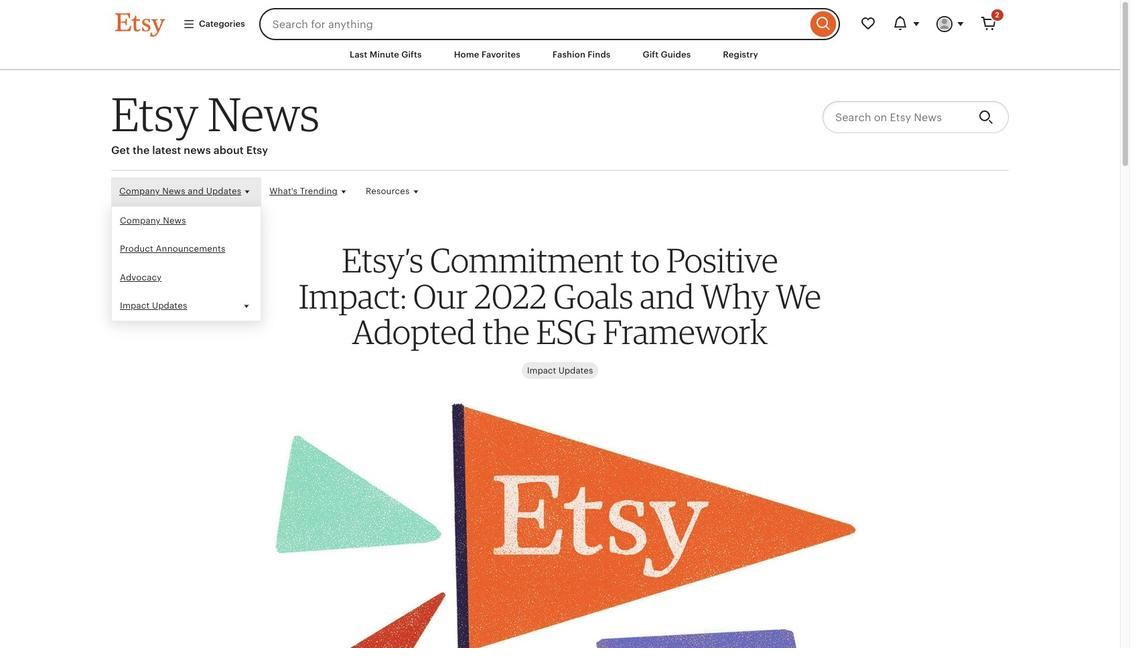 Task type: vqa. For each thing, say whether or not it's contained in the screenshot.
8.51's d
no



Task type: locate. For each thing, give the bounding box(es) containing it.
commitment
[[430, 240, 624, 281]]

home favorites
[[454, 50, 520, 60]]

0 horizontal spatial etsy
[[111, 86, 198, 142]]

0 horizontal spatial impact updates
[[120, 301, 187, 311]]

impact
[[120, 301, 150, 311], [527, 366, 556, 376]]

impact updates link down advocacy in the left top of the page
[[112, 292, 261, 321]]

why
[[701, 276, 769, 317]]

updates down 'advocacy' "link"
[[152, 301, 187, 311]]

announcements
[[156, 244, 225, 254]]

esg
[[536, 312, 596, 353]]

etsy news link
[[111, 86, 319, 142]]

trending
[[300, 186, 338, 196]]

0 vertical spatial company
[[119, 186, 160, 196]]

company news
[[120, 216, 186, 226]]

2 link
[[973, 8, 1005, 40]]

impact down advocacy in the left top of the page
[[120, 301, 150, 311]]

impact updates link down esg
[[522, 362, 598, 379]]

news up product announcements
[[163, 216, 186, 226]]

the left esg
[[483, 312, 530, 353]]

last
[[350, 50, 367, 60]]

categories
[[199, 19, 245, 29]]

1 vertical spatial impact updates link
[[522, 362, 598, 379]]

news inside etsy news get the latest news about etsy
[[208, 86, 319, 142]]

impact updates down esg
[[527, 366, 593, 376]]

impact updates link
[[112, 292, 261, 321], [522, 362, 598, 379]]

1 horizontal spatial updates
[[206, 186, 241, 196]]

company news and updates
[[119, 186, 241, 196]]

the
[[133, 144, 150, 157], [483, 312, 530, 353]]

0 vertical spatial news
[[208, 86, 319, 142]]

1 horizontal spatial the
[[483, 312, 530, 353]]

company
[[119, 186, 160, 196], [120, 216, 161, 226]]

1 vertical spatial the
[[483, 312, 530, 353]]

0 horizontal spatial updates
[[152, 301, 187, 311]]

and
[[188, 186, 204, 196], [640, 276, 694, 317]]

company up product
[[120, 216, 161, 226]]

menu bar
[[91, 40, 1029, 70]]

about
[[213, 144, 244, 157]]

categories button
[[173, 12, 255, 36]]

1 vertical spatial news
[[162, 186, 185, 196]]

news up the company news link
[[162, 186, 185, 196]]

product announcements
[[120, 244, 225, 254]]

impact updates
[[120, 301, 187, 311], [527, 366, 593, 376]]

none search field inside 'categories' banner
[[259, 8, 840, 40]]

2 vertical spatial news
[[163, 216, 186, 226]]

1 vertical spatial etsy
[[246, 144, 268, 157]]

news
[[184, 144, 211, 157]]

1 vertical spatial and
[[640, 276, 694, 317]]

company for company news and updates
[[119, 186, 160, 196]]

impact down esg
[[527, 366, 556, 376]]

categories banner
[[91, 0, 1029, 40]]

updates down the about
[[206, 186, 241, 196]]

2022
[[474, 276, 547, 317]]

company up company news
[[119, 186, 160, 196]]

product announcements link
[[112, 235, 261, 264]]

resources link
[[358, 178, 430, 207]]

0 vertical spatial the
[[133, 144, 150, 157]]

2 horizontal spatial updates
[[558, 366, 593, 376]]

news
[[208, 86, 319, 142], [162, 186, 185, 196], [163, 216, 186, 226]]

positive
[[666, 240, 778, 281]]

0 horizontal spatial impact updates link
[[112, 292, 261, 321]]

image credit: jeannie phan / etsy image
[[259, 391, 862, 648]]

etsy right the about
[[246, 144, 268, 157]]

impact updates down advocacy in the left top of the page
[[120, 301, 187, 311]]

home favorites link
[[444, 43, 530, 67]]

news up the about
[[208, 86, 319, 142]]

gift guides
[[643, 50, 691, 60]]

updates
[[206, 186, 241, 196], [152, 301, 187, 311], [558, 366, 593, 376]]

Search for anything text field
[[259, 8, 807, 40]]

None search field
[[259, 8, 840, 40]]

1 vertical spatial impact updates
[[527, 366, 593, 376]]

1 horizontal spatial impact updates
[[527, 366, 593, 376]]

guides
[[661, 50, 691, 60]]

gifts
[[401, 50, 422, 60]]

goals
[[554, 276, 633, 317]]

1 horizontal spatial impact
[[527, 366, 556, 376]]

last minute gifts link
[[340, 43, 432, 67]]

2
[[995, 11, 1000, 19]]

registry link
[[713, 43, 768, 67]]

what's
[[269, 186, 298, 196]]

0 horizontal spatial and
[[188, 186, 204, 196]]

get
[[111, 144, 130, 157]]

1 vertical spatial company
[[120, 216, 161, 226]]

favorites
[[482, 50, 520, 60]]

finds
[[588, 50, 611, 60]]

updates down esg
[[558, 366, 593, 376]]

etsy up latest
[[111, 86, 198, 142]]

fashion finds
[[553, 50, 611, 60]]

etsy
[[111, 86, 198, 142], [246, 144, 268, 157]]

1 horizontal spatial and
[[640, 276, 694, 317]]

fashion
[[553, 50, 586, 60]]

0 vertical spatial updates
[[206, 186, 241, 196]]

1 vertical spatial impact
[[527, 366, 556, 376]]

0 vertical spatial impact updates
[[120, 301, 187, 311]]

product
[[120, 244, 153, 254]]

the right 'get'
[[133, 144, 150, 157]]

etsy's
[[342, 240, 423, 281]]

1 vertical spatial updates
[[152, 301, 187, 311]]

0 vertical spatial impact
[[120, 301, 150, 311]]

0 horizontal spatial the
[[133, 144, 150, 157]]

1 horizontal spatial impact updates link
[[522, 362, 598, 379]]



Task type: describe. For each thing, give the bounding box(es) containing it.
our
[[413, 276, 468, 317]]

0 vertical spatial impact updates link
[[112, 292, 261, 321]]

0 vertical spatial etsy
[[111, 86, 198, 142]]

what's trending link
[[261, 178, 358, 207]]

framework
[[603, 312, 768, 353]]

to
[[631, 240, 660, 281]]

company news link
[[112, 207, 261, 235]]

resources
[[366, 186, 410, 196]]

impact:
[[299, 276, 407, 317]]

fashion finds link
[[543, 43, 621, 67]]

gift
[[643, 50, 659, 60]]

registry
[[723, 50, 758, 60]]

advocacy
[[120, 272, 162, 282]]

etsy's commitment to positive impact: our 2022 goals and why we adopted the esg framework
[[299, 240, 821, 353]]

advocacy link
[[112, 264, 261, 292]]

latest
[[152, 144, 181, 157]]

0 horizontal spatial impact
[[120, 301, 150, 311]]

gift guides link
[[633, 43, 701, 67]]

1 horizontal spatial etsy
[[246, 144, 268, 157]]

2 vertical spatial updates
[[558, 366, 593, 376]]

news for etsy news get the latest news about etsy
[[208, 86, 319, 142]]

last minute gifts
[[350, 50, 422, 60]]

the inside etsy news get the latest news about etsy
[[133, 144, 150, 157]]

news for company news
[[163, 216, 186, 226]]

news for company news and updates
[[162, 186, 185, 196]]

home
[[454, 50, 479, 60]]

company news and updates link
[[111, 178, 261, 207]]

0 vertical spatial and
[[188, 186, 204, 196]]

etsy news get the latest news about etsy
[[111, 86, 319, 157]]

adopted
[[352, 312, 476, 353]]

minute
[[370, 50, 399, 60]]

the inside etsy's commitment to positive impact: our 2022 goals and why we adopted the esg framework
[[483, 312, 530, 353]]

updates inside 'company news and updates' link
[[206, 186, 241, 196]]

what's trending
[[269, 186, 338, 196]]

company for company news
[[120, 216, 161, 226]]

menu bar containing last minute gifts
[[91, 40, 1029, 70]]

we
[[776, 276, 821, 317]]

and inside etsy's commitment to positive impact: our 2022 goals and why we adopted the esg framework
[[640, 276, 694, 317]]

Search on Etsy News text field
[[823, 101, 968, 133]]



